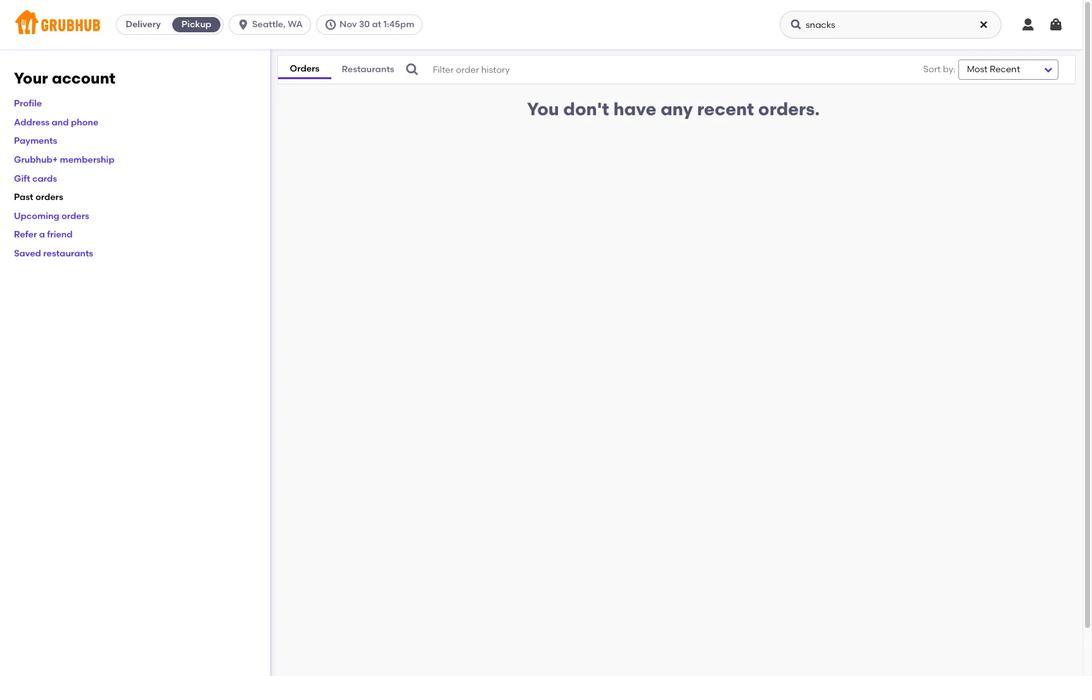 Task type: describe. For each thing, give the bounding box(es) containing it.
recent
[[698, 98, 755, 120]]

saved restaurants
[[14, 248, 93, 259]]

seattle, wa
[[252, 19, 303, 30]]

upcoming orders link
[[14, 211, 89, 222]]

saved
[[14, 248, 41, 259]]

address
[[14, 117, 50, 128]]

30
[[359, 19, 370, 30]]

don't
[[564, 98, 610, 120]]

past orders link
[[14, 192, 63, 203]]

wa
[[288, 19, 303, 30]]

at
[[372, 19, 382, 30]]

you don't have any recent orders.
[[527, 98, 820, 120]]

nov 30 at 1:45pm button
[[316, 15, 428, 35]]

sort by:
[[924, 64, 956, 75]]

phone
[[71, 117, 98, 128]]

upcoming orders
[[14, 211, 89, 222]]

upcoming
[[14, 211, 59, 222]]

restaurants button
[[331, 61, 405, 78]]

you
[[527, 98, 559, 120]]

svg image inside seattle, wa button
[[237, 18, 250, 31]]

payments link
[[14, 136, 57, 147]]

profile link
[[14, 98, 42, 109]]

your account
[[14, 69, 115, 87]]

delivery button
[[117, 15, 170, 35]]

orders for past orders
[[35, 192, 63, 203]]

any
[[661, 98, 693, 120]]

your
[[14, 69, 48, 87]]

refer a friend link
[[14, 230, 73, 240]]

orders button
[[278, 60, 331, 79]]

grubhub+ membership
[[14, 155, 115, 165]]

orders.
[[759, 98, 820, 120]]

saved restaurants link
[[14, 248, 93, 259]]

restaurants
[[43, 248, 93, 259]]

membership
[[60, 155, 115, 165]]

grubhub+
[[14, 155, 58, 165]]



Task type: locate. For each thing, give the bounding box(es) containing it.
a
[[39, 230, 45, 240]]

gift cards
[[14, 173, 57, 184]]

nov 30 at 1:45pm
[[340, 19, 415, 30]]

delivery
[[126, 19, 161, 30]]

Filter order history search field
[[405, 56, 886, 84]]

main navigation navigation
[[0, 0, 1083, 49]]

gift cards link
[[14, 173, 57, 184]]

address and phone link
[[14, 117, 98, 128]]

gift
[[14, 173, 30, 184]]

and
[[52, 117, 69, 128]]

restaurants
[[342, 64, 395, 75]]

0 horizontal spatial svg image
[[325, 18, 337, 31]]

by:
[[944, 64, 956, 75]]

Search for food, convenience, alcohol... search field
[[780, 11, 1002, 39]]

address and phone
[[14, 117, 98, 128]]

grubhub+ membership link
[[14, 155, 115, 165]]

refer a friend
[[14, 230, 73, 240]]

svg image
[[1049, 17, 1064, 32], [325, 18, 337, 31], [405, 62, 420, 77]]

payments
[[14, 136, 57, 147]]

1 horizontal spatial svg image
[[405, 62, 420, 77]]

sort
[[924, 64, 941, 75]]

past orders
[[14, 192, 63, 203]]

1:45pm
[[384, 19, 415, 30]]

profile
[[14, 98, 42, 109]]

pickup button
[[170, 15, 223, 35]]

seattle, wa button
[[229, 15, 316, 35]]

orders
[[290, 63, 320, 74]]

orders
[[35, 192, 63, 203], [62, 211, 89, 222]]

2 horizontal spatial svg image
[[1049, 17, 1064, 32]]

orders up friend
[[62, 211, 89, 222]]

pickup
[[182, 19, 211, 30]]

past
[[14, 192, 33, 203]]

svg image
[[1021, 17, 1036, 32], [237, 18, 250, 31], [790, 18, 803, 31], [979, 20, 990, 30]]

1 vertical spatial orders
[[62, 211, 89, 222]]

svg image inside nov 30 at 1:45pm button
[[325, 18, 337, 31]]

nov
[[340, 19, 357, 30]]

orders up upcoming orders
[[35, 192, 63, 203]]

0 vertical spatial orders
[[35, 192, 63, 203]]

account
[[52, 69, 115, 87]]

friend
[[47, 230, 73, 240]]

orders for upcoming orders
[[62, 211, 89, 222]]

have
[[614, 98, 657, 120]]

cards
[[32, 173, 57, 184]]

seattle,
[[252, 19, 286, 30]]

refer
[[14, 230, 37, 240]]



Task type: vqa. For each thing, say whether or not it's contained in the screenshot.
Venmo Accounts
no



